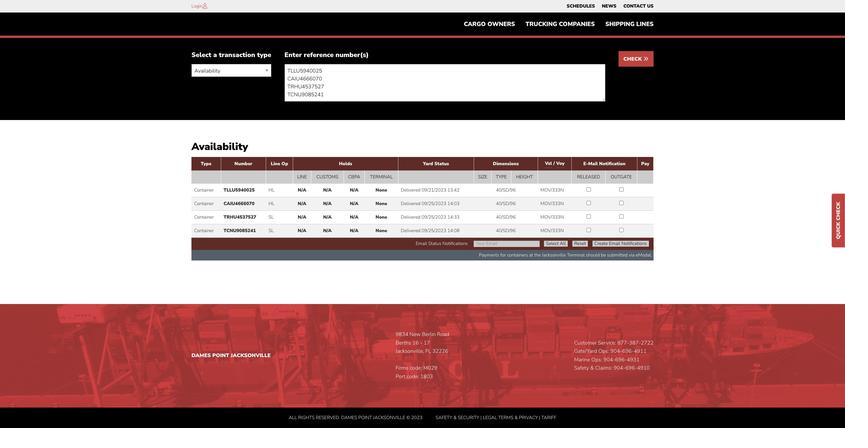 Task type: locate. For each thing, give the bounding box(es) containing it.
rights
[[298, 415, 315, 421]]

1 container from the top
[[194, 187, 214, 193]]

customer
[[574, 340, 597, 347]]

2 mov/333n from the top
[[540, 201, 564, 207]]

9834
[[396, 331, 408, 338]]

1 sl from the top
[[269, 214, 274, 220]]

4 none from the top
[[376, 228, 387, 234]]

at
[[529, 252, 533, 258]]

number(s)
[[336, 51, 369, 60]]

0 horizontal spatial check
[[623, 56, 643, 63]]

0 vertical spatial sl
[[269, 214, 274, 220]]

0 vertical spatial hl
[[269, 187, 275, 193]]

4 container from the top
[[194, 228, 214, 234]]

0 horizontal spatial |
[[480, 415, 482, 421]]

gate/yard
[[574, 348, 597, 355]]

n/a
[[298, 187, 306, 193], [323, 187, 332, 193], [350, 187, 358, 193], [298, 201, 306, 207], [323, 201, 332, 207], [350, 201, 358, 207], [298, 214, 306, 220], [323, 214, 332, 220], [350, 214, 358, 220], [298, 228, 306, 234], [323, 228, 332, 234], [350, 228, 358, 234]]

delivered up email
[[401, 228, 420, 234]]

3 mov/333n from the top
[[540, 214, 564, 220]]

2 vertical spatial 09/25/2023
[[422, 228, 446, 234]]

owners
[[487, 20, 515, 28]]

email status notifications
[[416, 241, 468, 247]]

type
[[257, 51, 271, 60]]

2 none from the top
[[376, 201, 387, 207]]

1 09/25/2023 from the top
[[422, 201, 446, 207]]

2 vertical spatial 904-
[[614, 365, 625, 372]]

1 mov/333n from the top
[[540, 187, 564, 193]]

2023
[[411, 415, 422, 421]]

09/25/2023 down 09/21/2023
[[422, 201, 446, 207]]

safety down marine
[[574, 365, 589, 372]]

sl
[[269, 214, 274, 220], [269, 228, 274, 234]]

menu bar up shipping
[[563, 2, 657, 11]]

09/25/2023 up delivered 09/25/2023 14:08
[[422, 214, 446, 220]]

1 horizontal spatial &
[[515, 415, 518, 421]]

2 vertical spatial jacksonville
[[373, 415, 405, 421]]

& left security at the right of the page
[[453, 415, 457, 421]]

delivered down delivered 09/21/2023 13:42
[[401, 201, 420, 207]]

1 delivered from the top
[[401, 187, 420, 193]]

40/sd/96 for delivered 09/25/2023 14:08
[[496, 228, 516, 234]]

0 vertical spatial status
[[434, 161, 449, 167]]

all rights reserved. dames point jacksonville © 2023
[[289, 415, 422, 421]]

904- up "claims:"
[[603, 356, 615, 364]]

delivered for delivered 09/25/2023 14:08
[[401, 228, 420, 234]]

delivered 09/25/2023 14:33
[[401, 214, 459, 220]]

safety inside "customer service: 877-387-2722 gate/yard ops: 904-696-4911 marine ops: 904-696-4931 safety & claims: 904-696-4910"
[[574, 365, 589, 372]]

terminal right cbpa
[[370, 174, 393, 180]]

jacksonville for payments
[[542, 252, 566, 258]]

news
[[602, 3, 616, 9]]

1 horizontal spatial jacksonville
[[373, 415, 405, 421]]

berths
[[396, 340, 411, 347]]

1 horizontal spatial dames
[[341, 415, 357, 421]]

for
[[500, 252, 506, 258]]

& right terms
[[515, 415, 518, 421]]

1 horizontal spatial |
[[539, 415, 540, 421]]

14:33
[[447, 214, 459, 220]]

container
[[194, 187, 214, 193], [194, 201, 214, 207], [194, 214, 214, 220], [194, 228, 214, 234]]

status right email
[[428, 241, 441, 247]]

2 hl from the top
[[269, 201, 275, 207]]

line op
[[271, 161, 288, 167]]

transaction
[[219, 51, 255, 60]]

line left op
[[271, 161, 280, 167]]

1 vertical spatial hl
[[269, 201, 275, 207]]

berlin
[[422, 331, 436, 338]]

1 horizontal spatial terminal
[[567, 252, 585, 258]]

safety left security at the right of the page
[[436, 415, 452, 421]]

2 container from the top
[[194, 201, 214, 207]]

1 vertical spatial dames
[[341, 415, 357, 421]]

2 | from the left
[[539, 415, 540, 421]]

1 vertical spatial 09/25/2023
[[422, 214, 446, 220]]

mov/333n for delivered 09/25/2023 14:03
[[540, 201, 564, 207]]

type down availability
[[201, 161, 211, 167]]

line left the customs
[[297, 174, 307, 180]]

claims:
[[595, 365, 612, 372]]

3 40/sd/96 from the top
[[496, 214, 516, 220]]

safety & security | legal terms & privacy | tariff
[[436, 415, 556, 421]]

2 sl from the top
[[269, 228, 274, 234]]

reference
[[304, 51, 334, 60]]

jacksonville
[[542, 252, 566, 258], [231, 352, 271, 359], [373, 415, 405, 421]]

387-
[[629, 340, 641, 347]]

2 horizontal spatial jacksonville
[[542, 252, 566, 258]]

delivered up delivered 09/25/2023 14:08
[[401, 214, 420, 220]]

check
[[623, 56, 643, 63], [835, 202, 842, 221]]

1 | from the left
[[480, 415, 482, 421]]

0 horizontal spatial jacksonville
[[231, 352, 271, 359]]

quick
[[835, 222, 842, 239]]

0 vertical spatial menu bar
[[563, 2, 657, 11]]

0 vertical spatial ops:
[[598, 348, 609, 355]]

check button
[[618, 51, 654, 67]]

0 horizontal spatial line
[[271, 161, 280, 167]]

0 vertical spatial point
[[212, 352, 229, 359]]

904- down the 877-
[[610, 348, 622, 355]]

notification
[[599, 161, 625, 167]]

1 horizontal spatial point
[[358, 415, 372, 421]]

footer containing 9834 new berlin road
[[0, 304, 845, 428]]

| left the legal
[[480, 415, 482, 421]]

1 hl from the top
[[269, 187, 275, 193]]

1 horizontal spatial line
[[297, 174, 307, 180]]

customer service: 877-387-2722 gate/yard ops: 904-696-4911 marine ops: 904-696-4931 safety & claims: 904-696-4910
[[574, 340, 654, 372]]

none
[[376, 187, 387, 193], [376, 201, 387, 207], [376, 214, 387, 220], [376, 228, 387, 234]]

the
[[534, 252, 541, 258]]

1 40/sd/96 from the top
[[496, 187, 516, 193]]

0 vertical spatial type
[[201, 161, 211, 167]]

& left "claims:"
[[590, 365, 594, 372]]

contact us link
[[623, 2, 654, 11]]

1 vertical spatial jacksonville
[[231, 352, 271, 359]]

be
[[601, 252, 606, 258]]

0 horizontal spatial safety
[[436, 415, 452, 421]]

0 vertical spatial jacksonville
[[542, 252, 566, 258]]

0 vertical spatial 09/25/2023
[[422, 201, 446, 207]]

2 horizontal spatial &
[[590, 365, 594, 372]]

1 vertical spatial sl
[[269, 228, 274, 234]]

4911
[[634, 348, 647, 355]]

1 vertical spatial safety
[[436, 415, 452, 421]]

road
[[437, 331, 449, 338]]

0 vertical spatial code:
[[410, 365, 422, 372]]

companies
[[559, 20, 595, 28]]

mov/333n for delivered 09/25/2023 14:33
[[540, 214, 564, 220]]

1 vertical spatial code:
[[407, 373, 419, 381]]

containers
[[507, 252, 528, 258]]

0 vertical spatial line
[[271, 161, 280, 167]]

container for tcnu9085241
[[194, 228, 214, 234]]

0 horizontal spatial dames
[[191, 352, 211, 359]]

1 vertical spatial line
[[297, 174, 307, 180]]

height
[[516, 174, 533, 180]]

None checkbox
[[586, 187, 591, 192], [619, 187, 623, 192], [586, 201, 591, 205], [586, 214, 591, 219], [619, 228, 623, 232], [586, 187, 591, 192], [619, 187, 623, 192], [586, 201, 591, 205], [586, 214, 591, 219], [619, 228, 623, 232]]

status right "yard"
[[434, 161, 449, 167]]

code:
[[410, 365, 422, 372], [407, 373, 419, 381]]

firms
[[396, 365, 408, 372]]

3 none from the top
[[376, 214, 387, 220]]

line for line
[[297, 174, 307, 180]]

4 mov/333n from the top
[[540, 228, 564, 234]]

sl right trhu4537527
[[269, 214, 274, 220]]

09/25/2023 for 14:03
[[422, 201, 446, 207]]

mov/333n for delivered 09/21/2023 13:42
[[540, 187, 564, 193]]

1 horizontal spatial type
[[496, 174, 507, 180]]

1803
[[420, 373, 433, 381]]

0 vertical spatial safety
[[574, 365, 589, 372]]

container for tllu5940025
[[194, 187, 214, 193]]

shipping
[[605, 20, 635, 28]]

terminal left should
[[567, 252, 585, 258]]

3 09/25/2023 from the top
[[422, 228, 446, 234]]

2 40/sd/96 from the top
[[496, 201, 516, 207]]

delivered for delivered 09/21/2023 13:42
[[401, 187, 420, 193]]

1 horizontal spatial safety
[[574, 365, 589, 372]]

legal
[[483, 415, 497, 421]]

904-
[[610, 348, 622, 355], [603, 356, 615, 364], [614, 365, 625, 372]]

1 vertical spatial type
[[496, 174, 507, 180]]

3 container from the top
[[194, 214, 214, 220]]

None checkbox
[[619, 201, 623, 205], [619, 214, 623, 219], [586, 228, 591, 232], [619, 201, 623, 205], [619, 214, 623, 219], [586, 228, 591, 232]]

yard status
[[423, 161, 449, 167]]

new
[[410, 331, 421, 338]]

mail
[[588, 161, 598, 167]]

cargo
[[464, 20, 486, 28]]

904- right "claims:"
[[614, 365, 625, 372]]

1 horizontal spatial check
[[835, 202, 842, 221]]

contact
[[623, 3, 646, 9]]

1 none from the top
[[376, 187, 387, 193]]

status for yard
[[434, 161, 449, 167]]

menu bar down schedules link
[[459, 17, 659, 31]]

ops: down 'service:'
[[598, 348, 609, 355]]

port
[[396, 373, 405, 381]]

40/sd/96 for delivered 09/25/2023 14:33
[[496, 214, 516, 220]]

select a transaction type
[[191, 51, 271, 60]]

type
[[201, 161, 211, 167], [496, 174, 507, 180]]

1 vertical spatial status
[[428, 241, 441, 247]]

none for delivered 09/25/2023 14:08
[[376, 228, 387, 234]]

hl right caiu4666070
[[269, 201, 275, 207]]

40/sd/96
[[496, 187, 516, 193], [496, 201, 516, 207], [496, 214, 516, 220], [496, 228, 516, 234]]

2 09/25/2023 from the top
[[422, 214, 446, 220]]

footer
[[0, 304, 845, 428]]

1 vertical spatial check
[[835, 202, 842, 221]]

should
[[586, 252, 600, 258]]

877-
[[617, 340, 629, 347]]

ops: up "claims:"
[[591, 356, 602, 364]]

1 vertical spatial menu bar
[[459, 17, 659, 31]]

code: right port
[[407, 373, 419, 381]]

3 delivered from the top
[[401, 214, 420, 220]]

trucking companies
[[526, 20, 595, 28]]

ops:
[[598, 348, 609, 355], [591, 356, 602, 364]]

Enter reference number(s) text field
[[284, 64, 605, 102]]

hl
[[269, 187, 275, 193], [269, 201, 275, 207]]

none for delivered 09/25/2023 14:33
[[376, 214, 387, 220]]

| left the tariff link
[[539, 415, 540, 421]]

4910
[[637, 365, 650, 372]]

09/25/2023 down delivered 09/25/2023 14:33
[[422, 228, 446, 234]]

2 delivered from the top
[[401, 201, 420, 207]]

user image
[[203, 3, 207, 9]]

delivered left 09/21/2023
[[401, 187, 420, 193]]

enter reference number(s)
[[284, 51, 369, 60]]

mov/333n
[[540, 187, 564, 193], [540, 201, 564, 207], [540, 214, 564, 220], [540, 228, 564, 234]]

4 40/sd/96 from the top
[[496, 228, 516, 234]]

None button
[[544, 241, 568, 247], [572, 241, 588, 247], [592, 241, 649, 247], [544, 241, 568, 247], [572, 241, 588, 247], [592, 241, 649, 247]]

code: up 1803
[[410, 365, 422, 372]]

type down dimensions
[[496, 174, 507, 180]]

hl down line op
[[269, 187, 275, 193]]

check inside button
[[623, 56, 643, 63]]

1 vertical spatial terminal
[[567, 252, 585, 258]]

marine
[[574, 356, 590, 364]]

mov/333n for delivered 09/25/2023 14:08
[[540, 228, 564, 234]]

cargo owners
[[464, 20, 515, 28]]

delivered
[[401, 187, 420, 193], [401, 201, 420, 207], [401, 214, 420, 220], [401, 228, 420, 234]]

sl right tcnu9085241
[[269, 228, 274, 234]]

0 horizontal spatial terminal
[[370, 174, 393, 180]]

©
[[406, 415, 410, 421]]

4 delivered from the top
[[401, 228, 420, 234]]

menu bar
[[563, 2, 657, 11], [459, 17, 659, 31]]

0 vertical spatial check
[[623, 56, 643, 63]]



Task type: vqa. For each thing, say whether or not it's contained in the screenshot.


Task type: describe. For each thing, give the bounding box(es) containing it.
legal terms & privacy link
[[483, 415, 538, 421]]

none for delivered 09/25/2023 14:03
[[376, 201, 387, 207]]

tariff link
[[541, 415, 556, 421]]

shipping lines link
[[600, 17, 659, 31]]

shipping lines
[[605, 20, 654, 28]]

1 vertical spatial point
[[358, 415, 372, 421]]

yard
[[423, 161, 433, 167]]

notifications
[[442, 241, 468, 247]]

14:03
[[447, 201, 459, 207]]

16
[[412, 340, 419, 347]]

14:08
[[447, 228, 459, 234]]

angle double right image
[[643, 56, 649, 62]]

0 horizontal spatial type
[[201, 161, 211, 167]]

jacksonville,
[[396, 348, 424, 355]]

service:
[[598, 340, 616, 347]]

13:42
[[447, 187, 459, 193]]

schedules link
[[567, 2, 595, 11]]

dimensions
[[493, 161, 519, 167]]

trucking companies link
[[520, 17, 600, 31]]

status for email
[[428, 241, 441, 247]]

security
[[458, 415, 479, 421]]

number
[[234, 161, 252, 167]]

1 vertical spatial 904-
[[603, 356, 615, 364]]

sl for tcnu9085241
[[269, 228, 274, 234]]

trhu4537527
[[224, 214, 256, 220]]

outgate
[[611, 174, 632, 180]]

delivered 09/25/2023 14:08
[[401, 228, 459, 234]]

4931
[[627, 356, 640, 364]]

select
[[191, 51, 211, 60]]

e-
[[583, 161, 588, 167]]

09/21/2023
[[422, 187, 446, 193]]

via
[[629, 252, 635, 258]]

cbpa
[[348, 174, 360, 180]]

payments for containers at the jacksonville terminal should be submitted via emodal.
[[479, 252, 652, 258]]

-
[[420, 340, 422, 347]]

op
[[281, 161, 288, 167]]

tariff
[[541, 415, 556, 421]]

pay
[[641, 161, 649, 167]]

login
[[191, 3, 203, 9]]

container for trhu4537527
[[194, 214, 214, 220]]

09/25/2023 for 14:08
[[422, 228, 446, 234]]

dames point jacksonville
[[191, 352, 271, 359]]

sl for trhu4537527
[[269, 214, 274, 220]]

safety & security link
[[436, 415, 479, 421]]

schedules
[[567, 3, 595, 9]]

jacksonville for all
[[373, 415, 405, 421]]

hl for tllu5940025
[[269, 187, 275, 193]]

caiu4666070
[[224, 201, 255, 207]]

0 horizontal spatial &
[[453, 415, 457, 421]]

all
[[289, 415, 297, 421]]

hl for caiu4666070
[[269, 201, 275, 207]]

Your Email email field
[[474, 241, 540, 247]]

quick check
[[835, 202, 842, 239]]

line for line op
[[271, 161, 280, 167]]

1 vertical spatial 696-
[[615, 356, 627, 364]]

2 vertical spatial 696-
[[625, 365, 637, 372]]

us
[[647, 3, 654, 9]]

cargo owners link
[[459, 17, 520, 31]]

contact us
[[623, 3, 654, 9]]

news link
[[602, 2, 616, 11]]

a
[[213, 51, 217, 60]]

9834 new berlin road berths 16 - 17 jacksonville, fl 32226
[[396, 331, 449, 355]]

vsl
[[545, 160, 552, 167]]

1 vertical spatial ops:
[[591, 356, 602, 364]]

m029
[[423, 365, 437, 372]]

0 vertical spatial 696-
[[622, 348, 634, 355]]

2722
[[641, 340, 654, 347]]

40/sd/96 for delivered 09/25/2023 14:03
[[496, 201, 516, 207]]

container for caiu4666070
[[194, 201, 214, 207]]

delivered for delivered 09/25/2023 14:03
[[401, 201, 420, 207]]

holds
[[339, 161, 352, 167]]

lines
[[636, 20, 654, 28]]

released
[[577, 174, 600, 180]]

0 vertical spatial 904-
[[610, 348, 622, 355]]

/
[[553, 160, 555, 167]]

firms code:  m029 port code:  1803
[[396, 365, 437, 381]]

menu bar containing cargo owners
[[459, 17, 659, 31]]

trucking
[[526, 20, 557, 28]]

09/25/2023 for 14:33
[[422, 214, 446, 220]]

delivered for delivered 09/25/2023 14:33
[[401, 214, 420, 220]]

0 horizontal spatial point
[[212, 352, 229, 359]]

size
[[478, 174, 487, 180]]

privacy
[[519, 415, 538, 421]]

tllu5940025
[[224, 187, 255, 193]]

0 vertical spatial dames
[[191, 352, 211, 359]]

delivered 09/25/2023 14:03
[[401, 201, 459, 207]]

tcnu9085241
[[224, 228, 256, 234]]

fl
[[425, 348, 431, 355]]

availability
[[191, 140, 248, 154]]

customs
[[316, 174, 338, 180]]

& inside "customer service: 877-387-2722 gate/yard ops: 904-696-4911 marine ops: 904-696-4931 safety & claims: 904-696-4910"
[[590, 365, 594, 372]]

40/sd/96 for delivered 09/21/2023 13:42
[[496, 187, 516, 193]]

0 vertical spatial terminal
[[370, 174, 393, 180]]

32226
[[432, 348, 448, 355]]

menu bar containing schedules
[[563, 2, 657, 11]]

submitted
[[607, 252, 628, 258]]

none for delivered 09/21/2023 13:42
[[376, 187, 387, 193]]

terms
[[498, 415, 513, 421]]

enter
[[284, 51, 302, 60]]



